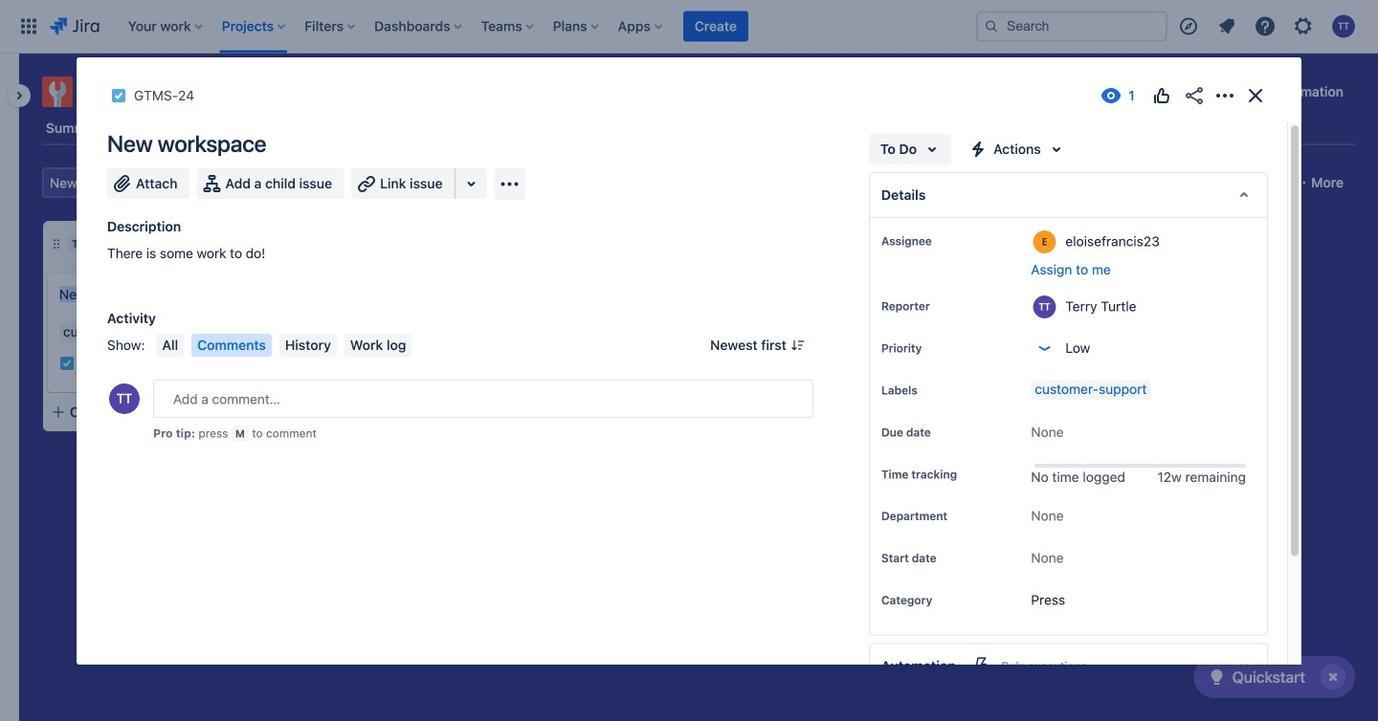 Task type: vqa. For each thing, say whether or not it's contained in the screenshot.
'Remove All'
no



Task type: describe. For each thing, give the bounding box(es) containing it.
0 vertical spatial eloisefrancis23 image
[[264, 168, 295, 198]]

Add a comment… field
[[153, 380, 814, 418]]

time tracking pin to top. only you can see pinned fields. image
[[961, 467, 977, 483]]

task image
[[111, 88, 126, 103]]

close image
[[1245, 84, 1268, 107]]

vote options: no one has voted for this issue yet. image
[[1151, 84, 1174, 107]]

add app image
[[498, 173, 521, 196]]

newest first image
[[791, 338, 806, 353]]

profile image of terry turtle image
[[109, 384, 140, 415]]

task image
[[59, 356, 75, 371]]

primary element
[[11, 0, 961, 53]]

add people image
[[306, 171, 329, 194]]

automation element
[[869, 644, 1269, 690]]

copy link to issue image
[[191, 87, 206, 102]]

details element
[[869, 172, 1269, 218]]

link web pages and more image
[[460, 172, 483, 195]]



Task type: locate. For each thing, give the bounding box(es) containing it.
create column image
[[1131, 229, 1154, 252]]

tab
[[125, 111, 171, 146]]

search image
[[984, 19, 1000, 34]]

jira image
[[50, 15, 99, 38], [50, 15, 99, 38]]

share image
[[1183, 84, 1206, 107]]

1 vertical spatial eloisefrancis23 image
[[260, 352, 283, 375]]

actions image
[[1214, 84, 1237, 107]]

Search field
[[977, 11, 1168, 42]]

low image
[[239, 356, 255, 371]]

banner
[[0, 0, 1379, 54]]

priority pin to top. only you can see pinned fields. image
[[926, 341, 941, 356]]

menu bar
[[153, 334, 416, 357]]

eloisefrancis23 image
[[264, 168, 295, 198], [260, 352, 283, 375]]

check image
[[1206, 666, 1229, 689]]

eloisefrancis23 image left add people image
[[264, 168, 295, 198]]

tab list
[[31, 111, 1367, 146]]

clear image
[[191, 175, 207, 191]]

discover atlassian products image
[[1178, 15, 1201, 38]]

eloisefrancis23 image right low icon
[[260, 352, 283, 375]]

Search board text field
[[44, 169, 190, 196]]

dismiss quickstart image
[[1318, 663, 1349, 693]]

dialog
[[77, 57, 1302, 722]]

automation image
[[1245, 80, 1268, 103]]

terry turtle image
[[239, 168, 270, 198]]



